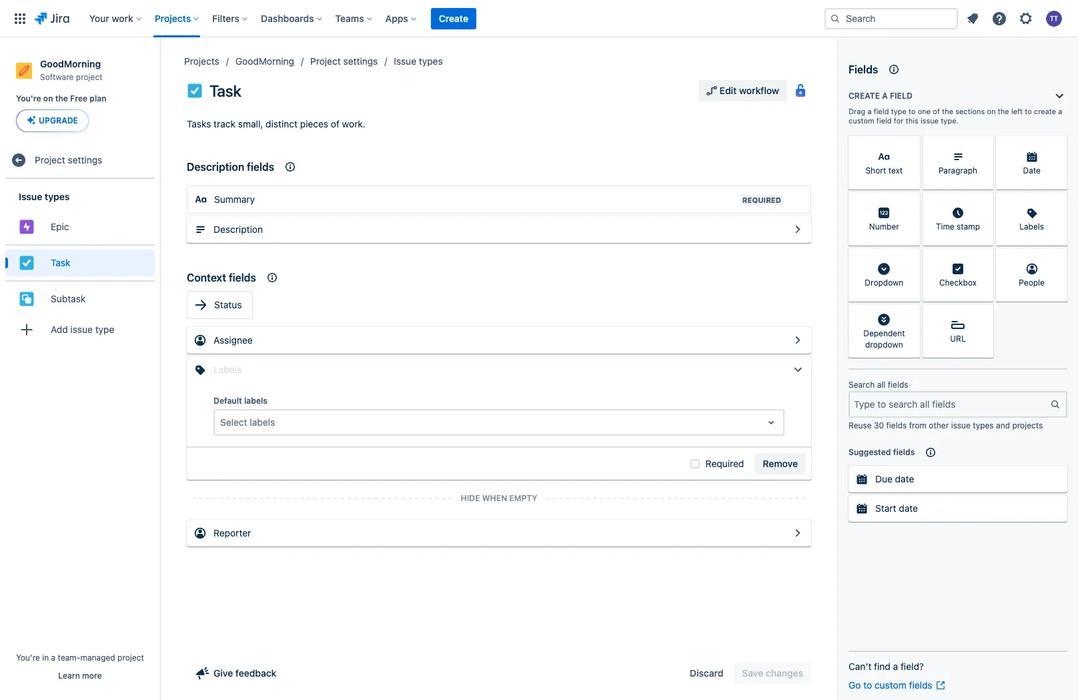 Task type: vqa. For each thing, say whether or not it's contained in the screenshot.


Task type: locate. For each thing, give the bounding box(es) containing it.
0 vertical spatial required
[[743, 196, 782, 204]]

0 horizontal spatial project
[[76, 72, 103, 82]]

issue types down primary element
[[394, 55, 443, 67]]

on right sections
[[988, 107, 997, 116]]

labels right select
[[250, 417, 275, 428]]

the left free
[[55, 94, 68, 104]]

search image
[[831, 13, 841, 24]]

issue inside button
[[70, 324, 93, 335]]

project settings
[[310, 55, 378, 67], [35, 154, 102, 166]]

1 horizontal spatial labels
[[1020, 222, 1045, 232]]

more information about the context fields image down distinct
[[282, 159, 299, 175]]

type
[[892, 107, 907, 116], [95, 324, 114, 335]]

goodmorning for goodmorning software project
[[40, 58, 101, 69]]

open field configuration image inside reporter button
[[790, 525, 807, 541]]

1 open field configuration image from the top
[[790, 222, 807, 238]]

projects up issue type icon
[[184, 55, 220, 67]]

types up the epic
[[45, 191, 70, 202]]

0 horizontal spatial settings
[[68, 154, 102, 166]]

description down summary
[[214, 224, 263, 235]]

time
[[937, 222, 955, 232]]

0 horizontal spatial goodmorning
[[40, 58, 101, 69]]

custom down can't find a field?
[[875, 680, 907, 691]]

more information image
[[1051, 138, 1067, 154], [977, 194, 993, 210], [1051, 194, 1067, 210], [903, 250, 919, 266], [903, 306, 919, 322]]

labels up people
[[1020, 222, 1045, 232]]

projects
[[1013, 421, 1044, 431]]

labels up select labels
[[244, 396, 268, 406]]

more information image for dropdown
[[903, 250, 919, 266]]

field left for at the top right of the page
[[877, 116, 892, 125]]

0 vertical spatial issue types
[[394, 55, 443, 67]]

other
[[930, 421, 950, 431]]

more information about the context fields image right context fields
[[264, 270, 280, 286]]

0 vertical spatial project
[[76, 72, 103, 82]]

short
[[866, 166, 887, 176]]

0 horizontal spatial the
[[55, 94, 68, 104]]

hide
[[461, 493, 480, 503]]

stamp
[[957, 222, 981, 232]]

issue right other on the bottom right of the page
[[952, 421, 971, 431]]

a
[[883, 91, 888, 101], [868, 107, 872, 116], [1059, 107, 1063, 116], [51, 653, 56, 663], [894, 661, 899, 672]]

find
[[875, 661, 891, 672]]

suggested fields
[[849, 447, 916, 457]]

issue up the epic link
[[19, 191, 42, 202]]

labels for default labels
[[244, 396, 268, 406]]

0 horizontal spatial to
[[864, 680, 873, 691]]

group
[[5, 179, 155, 351]]

a right find
[[894, 661, 899, 672]]

date right due
[[896, 473, 915, 485]]

1 horizontal spatial project settings link
[[310, 53, 378, 69]]

0 horizontal spatial issue
[[19, 191, 42, 202]]

types inside group
[[45, 191, 70, 202]]

1 horizontal spatial goodmorning
[[236, 55, 294, 67]]

due
[[876, 473, 893, 485]]

project
[[310, 55, 341, 67], [35, 154, 65, 166]]

project down upgrade button
[[35, 154, 65, 166]]

1 vertical spatial date
[[900, 503, 919, 514]]

1 horizontal spatial the
[[943, 107, 954, 116]]

your profile and settings image
[[1047, 10, 1063, 26]]

0 vertical spatial more information about the context fields image
[[282, 159, 299, 175]]

settings down teams dropdown button
[[344, 55, 378, 67]]

1 vertical spatial issue
[[19, 191, 42, 202]]

open field configuration image
[[790, 222, 807, 238], [790, 525, 807, 541]]

1 horizontal spatial create
[[849, 91, 881, 101]]

more information about the context fields image for context fields
[[264, 270, 280, 286]]

date inside button
[[896, 473, 915, 485]]

create
[[439, 12, 469, 24], [849, 91, 881, 101]]

the up type.
[[943, 107, 954, 116]]

0 vertical spatial description
[[187, 161, 244, 173]]

0 vertical spatial projects
[[155, 12, 191, 24]]

0 vertical spatial create
[[439, 12, 469, 24]]

issue type icon image
[[187, 83, 203, 99]]

labels for more information icon for labels
[[1020, 222, 1045, 232]]

date for due date
[[896, 473, 915, 485]]

due date
[[876, 473, 915, 485]]

to right the left
[[1026, 107, 1033, 116]]

0 horizontal spatial labels
[[214, 364, 242, 375]]

filters button
[[208, 8, 253, 29]]

fields up summary
[[247, 161, 274, 173]]

appswitcher icon image
[[12, 10, 28, 26]]

1 vertical spatial type
[[95, 324, 114, 335]]

1 vertical spatial on
[[988, 107, 997, 116]]

you're left in
[[16, 653, 40, 663]]

0 vertical spatial open field configuration image
[[790, 222, 807, 238]]

small,
[[238, 118, 263, 130]]

0 vertical spatial field
[[891, 91, 913, 101]]

short text
[[866, 166, 903, 176]]

to
[[909, 107, 916, 116], [1026, 107, 1033, 116], [864, 680, 873, 691]]

0 horizontal spatial more information about the context fields image
[[264, 270, 280, 286]]

project settings link down teams
[[310, 53, 378, 69]]

add
[[51, 324, 68, 335]]

description
[[187, 161, 244, 173], [214, 224, 263, 235]]

1 vertical spatial projects
[[184, 55, 220, 67]]

0 vertical spatial of
[[934, 107, 941, 116]]

0 vertical spatial labels
[[244, 396, 268, 406]]

projects button
[[151, 8, 204, 29]]

1 vertical spatial task
[[51, 257, 70, 268]]

field for create
[[891, 91, 913, 101]]

learn more
[[58, 671, 102, 681]]

labels
[[1020, 222, 1045, 232], [214, 364, 242, 375]]

summary
[[214, 194, 255, 205]]

more information image
[[903, 138, 919, 154], [977, 138, 993, 154], [903, 194, 919, 210], [977, 250, 993, 266], [1051, 250, 1067, 266]]

issue right add at the left top of the page
[[70, 324, 93, 335]]

labels down assignee
[[214, 364, 242, 375]]

project settings inside 'project settings' "link"
[[35, 154, 102, 166]]

more information about the suggested fields image
[[924, 445, 940, 461]]

epic link
[[5, 214, 155, 241]]

dropdown
[[866, 340, 904, 350]]

dependent dropdown
[[864, 328, 906, 350]]

goodmorning down dashboards
[[236, 55, 294, 67]]

goodmorning for goodmorning
[[236, 55, 294, 67]]

remove button
[[755, 453, 807, 475]]

learn
[[58, 671, 80, 681]]

your
[[89, 12, 109, 24]]

open field configuration image for reporter
[[790, 525, 807, 541]]

type down subtask link
[[95, 324, 114, 335]]

0 horizontal spatial issue types
[[19, 191, 70, 202]]

0 horizontal spatial type
[[95, 324, 114, 335]]

of right one
[[934, 107, 941, 116]]

you're up upgrade button
[[16, 94, 41, 104]]

a right in
[[51, 653, 56, 663]]

task right issue type icon
[[210, 81, 241, 100]]

type up for at the top right of the page
[[892, 107, 907, 116]]

your work
[[89, 12, 133, 24]]

0 vertical spatial project
[[310, 55, 341, 67]]

fields
[[247, 161, 274, 173], [229, 272, 256, 284], [888, 380, 909, 390], [887, 421, 908, 431], [894, 447, 916, 457], [910, 680, 933, 691]]

1 horizontal spatial type
[[892, 107, 907, 116]]

1 vertical spatial settings
[[68, 154, 102, 166]]

1 horizontal spatial on
[[988, 107, 997, 116]]

1 vertical spatial description
[[214, 224, 263, 235]]

0 horizontal spatial create
[[439, 12, 469, 24]]

drag
[[849, 107, 866, 116]]

project settings link
[[310, 53, 378, 69], [5, 147, 155, 174]]

create up drag on the top right of the page
[[849, 91, 881, 101]]

can't
[[849, 661, 872, 672]]

1 vertical spatial project
[[35, 154, 65, 166]]

a right "create"
[[1059, 107, 1063, 116]]

custom down drag on the top right of the page
[[849, 116, 875, 125]]

reuse 30 fields from other issue types and projects
[[849, 421, 1044, 431]]

fields left the more information about the suggested fields image
[[894, 447, 916, 457]]

description for description
[[214, 224, 263, 235]]

more information image for paragraph
[[977, 138, 993, 154]]

of inside drag a field type to one of the sections on the left to create a custom field for this issue type.
[[934, 107, 941, 116]]

project inside goodmorning software project
[[76, 72, 103, 82]]

labels for close field configuration icon
[[214, 364, 242, 375]]

empty
[[510, 493, 538, 503]]

when
[[482, 493, 508, 503]]

0 horizontal spatial project settings
[[35, 154, 102, 166]]

2 horizontal spatial issue
[[952, 421, 971, 431]]

project settings link down upgrade
[[5, 147, 155, 174]]

goodmorning inside goodmorning software project
[[40, 58, 101, 69]]

jira image
[[35, 10, 69, 26], [35, 10, 69, 26]]

0 vertical spatial types
[[419, 55, 443, 67]]

the left the left
[[999, 107, 1010, 116]]

a right drag on the top right of the page
[[868, 107, 872, 116]]

0 vertical spatial date
[[896, 473, 915, 485]]

0 vertical spatial type
[[892, 107, 907, 116]]

add issue type image
[[19, 322, 35, 338]]

date inside button
[[900, 503, 919, 514]]

0 horizontal spatial of
[[331, 118, 340, 130]]

give feedback
[[214, 668, 277, 679]]

1 vertical spatial field
[[874, 107, 890, 116]]

1 vertical spatial issue
[[70, 324, 93, 335]]

project down teams
[[310, 55, 341, 67]]

apps
[[386, 12, 408, 24]]

fields right all
[[888, 380, 909, 390]]

description up summary
[[187, 161, 244, 173]]

more information about the context fields image
[[282, 159, 299, 175], [264, 270, 280, 286]]

types down primary element
[[419, 55, 443, 67]]

1 horizontal spatial task
[[210, 81, 241, 100]]

goodmorning up software
[[40, 58, 101, 69]]

0 vertical spatial settings
[[344, 55, 378, 67]]

project up plan
[[76, 72, 103, 82]]

2 vertical spatial field
[[877, 116, 892, 125]]

drag a field type to one of the sections on the left to create a custom field for this issue type.
[[849, 107, 1063, 125]]

task down the epic
[[51, 257, 70, 268]]

more information image for number
[[903, 194, 919, 210]]

projects inside popup button
[[155, 12, 191, 24]]

of left work.
[[331, 118, 340, 130]]

2 vertical spatial types
[[974, 421, 995, 431]]

go
[[849, 680, 862, 691]]

1 vertical spatial project
[[118, 653, 144, 663]]

0 vertical spatial you're
[[16, 94, 41, 104]]

date
[[896, 473, 915, 485], [900, 503, 919, 514]]

workflow
[[740, 85, 780, 96]]

settings down upgrade
[[68, 154, 102, 166]]

help image
[[992, 10, 1008, 26]]

projects for projects popup button
[[155, 12, 191, 24]]

settings
[[344, 55, 378, 67], [68, 154, 102, 166]]

subtask link
[[5, 286, 155, 313]]

0 horizontal spatial task
[[51, 257, 70, 268]]

1 vertical spatial open field configuration image
[[790, 525, 807, 541]]

feedback
[[236, 668, 277, 679]]

1 horizontal spatial of
[[934, 107, 941, 116]]

more information image for people
[[1051, 250, 1067, 266]]

0 vertical spatial labels
[[1020, 222, 1045, 232]]

task group
[[5, 245, 155, 281]]

open field configuration image for description
[[790, 222, 807, 238]]

1 vertical spatial labels
[[214, 364, 242, 375]]

0 vertical spatial issue
[[394, 55, 417, 67]]

discard
[[690, 668, 724, 679]]

tasks
[[187, 118, 211, 130]]

more information about the context fields image for description fields
[[282, 159, 299, 175]]

date
[[1024, 166, 1041, 176]]

url
[[951, 334, 967, 344]]

custom
[[849, 116, 875, 125], [875, 680, 907, 691]]

1 horizontal spatial types
[[419, 55, 443, 67]]

work.
[[342, 118, 366, 130]]

1 horizontal spatial more information about the context fields image
[[282, 159, 299, 175]]

work
[[112, 12, 133, 24]]

search all fields
[[849, 380, 909, 390]]

1 vertical spatial types
[[45, 191, 70, 202]]

more information image for short text
[[903, 138, 919, 154]]

2 you're from the top
[[16, 653, 40, 663]]

open field configuration image
[[790, 332, 807, 349]]

create for create
[[439, 12, 469, 24]]

people
[[1020, 278, 1045, 288]]

30
[[875, 421, 885, 431]]

issue types up the epic
[[19, 191, 70, 202]]

open field configuration image inside description button
[[790, 222, 807, 238]]

start
[[876, 503, 897, 514]]

field up for at the top right of the page
[[891, 91, 913, 101]]

context fields
[[187, 272, 256, 284]]

0 vertical spatial project settings
[[310, 55, 378, 67]]

create for create a field
[[849, 91, 881, 101]]

description inside button
[[214, 224, 263, 235]]

1 horizontal spatial issue
[[921, 116, 939, 125]]

fields right 30
[[887, 421, 908, 431]]

dashboards
[[261, 12, 314, 24]]

close field configuration image
[[790, 362, 807, 378]]

on up upgrade button
[[43, 94, 53, 104]]

0 horizontal spatial types
[[45, 191, 70, 202]]

upgrade button
[[17, 110, 88, 132]]

1 vertical spatial of
[[331, 118, 340, 130]]

task link
[[5, 250, 155, 277]]

teams button
[[332, 8, 378, 29]]

2 horizontal spatial the
[[999, 107, 1010, 116]]

create inside button
[[439, 12, 469, 24]]

field down create a field
[[874, 107, 890, 116]]

0 horizontal spatial issue
[[70, 324, 93, 335]]

you're for you're in a team-managed project
[[16, 653, 40, 663]]

1 you're from the top
[[16, 94, 41, 104]]

epic
[[51, 221, 69, 232]]

1 vertical spatial labels
[[250, 417, 275, 428]]

1 vertical spatial project settings link
[[5, 147, 155, 174]]

to up this
[[909, 107, 916, 116]]

1 horizontal spatial to
[[909, 107, 916, 116]]

create right apps dropdown button
[[439, 12, 469, 24]]

0 horizontal spatial on
[[43, 94, 53, 104]]

date right the 'start'
[[900, 503, 919, 514]]

0 vertical spatial issue
[[921, 116, 939, 125]]

2 open field configuration image from the top
[[790, 525, 807, 541]]

types left and
[[974, 421, 995, 431]]

issue down apps dropdown button
[[394, 55, 417, 67]]

issue inside drag a field type to one of the sections on the left to create a custom field for this issue type.
[[921, 116, 939, 125]]

description for description fields
[[187, 161, 244, 173]]

2 horizontal spatial types
[[974, 421, 995, 431]]

0 horizontal spatial project settings link
[[5, 147, 155, 174]]

projects right work
[[155, 12, 191, 24]]

project right managed
[[118, 653, 144, 663]]

start date
[[876, 503, 919, 514]]

1 vertical spatial you're
[[16, 653, 40, 663]]

project settings down upgrade
[[35, 154, 102, 166]]

0 vertical spatial custom
[[849, 116, 875, 125]]

banner
[[0, 0, 1079, 37]]

Default labels text field
[[220, 416, 223, 429]]

labels for select labels
[[250, 417, 275, 428]]

reporter button
[[187, 520, 812, 547]]

1 vertical spatial issue types
[[19, 191, 70, 202]]

to right go
[[864, 680, 873, 691]]

to inside go to custom fields link
[[864, 680, 873, 691]]

number
[[870, 222, 900, 232]]

1 horizontal spatial project
[[118, 653, 144, 663]]

banner containing your work
[[0, 0, 1079, 37]]

you're on the free plan
[[16, 94, 107, 104]]

1 vertical spatial more information about the context fields image
[[264, 270, 280, 286]]

issue down one
[[921, 116, 939, 125]]

1 vertical spatial project settings
[[35, 154, 102, 166]]

edit workflow
[[720, 85, 780, 96]]

project settings down teams
[[310, 55, 378, 67]]

1 vertical spatial create
[[849, 91, 881, 101]]

the
[[55, 94, 68, 104], [943, 107, 954, 116], [999, 107, 1010, 116]]

of
[[934, 107, 941, 116], [331, 118, 340, 130]]

select labels
[[220, 417, 275, 428]]

Search field
[[825, 8, 959, 29]]



Task type: describe. For each thing, give the bounding box(es) containing it.
give feedback button
[[187, 663, 285, 684]]

one
[[918, 107, 931, 116]]

subtask
[[51, 293, 86, 304]]

context
[[187, 272, 226, 284]]

settings image
[[1019, 10, 1035, 26]]

give
[[214, 668, 233, 679]]

paragraph
[[939, 166, 978, 176]]

custom inside drag a field type to one of the sections on the left to create a custom field for this issue type.
[[849, 116, 875, 125]]

type inside button
[[95, 324, 114, 335]]

add issue type button
[[5, 317, 155, 343]]

task inside 'group'
[[51, 257, 70, 268]]

group containing issue types
[[5, 179, 155, 351]]

goodmorning software project
[[40, 58, 103, 82]]

more information image for time stamp
[[977, 194, 993, 210]]

1 horizontal spatial project
[[310, 55, 341, 67]]

you're for you're on the free plan
[[16, 94, 41, 104]]

teams
[[336, 12, 364, 24]]

for
[[894, 116, 904, 125]]

learn more button
[[58, 671, 102, 682]]

edit
[[720, 85, 737, 96]]

more information image for labels
[[1051, 194, 1067, 210]]

go to custom fields link
[[849, 679, 946, 692]]

due date button
[[849, 466, 1068, 493]]

from
[[910, 421, 927, 431]]

time stamp
[[937, 222, 981, 232]]

fields left this link will be opened in a new tab icon
[[910, 680, 933, 691]]

1 vertical spatial required
[[706, 458, 745, 469]]

create a field
[[849, 91, 913, 101]]

apps button
[[382, 8, 422, 29]]

type.
[[942, 116, 959, 125]]

0 vertical spatial on
[[43, 94, 53, 104]]

2 horizontal spatial to
[[1026, 107, 1033, 116]]

more information image for checkbox
[[977, 250, 993, 266]]

dashboards button
[[257, 8, 328, 29]]

this link will be opened in a new tab image
[[936, 680, 946, 691]]

reporter
[[214, 527, 251, 539]]

team-
[[58, 653, 80, 663]]

free
[[70, 94, 88, 104]]

filters
[[212, 12, 240, 24]]

text
[[889, 166, 903, 176]]

a down "more information about the fields" image at the top
[[883, 91, 888, 101]]

field for drag
[[874, 107, 890, 116]]

notifications image
[[965, 10, 981, 26]]

upgrade
[[39, 116, 78, 126]]

date for start date
[[900, 503, 919, 514]]

assignee button
[[187, 327, 812, 354]]

go to custom fields
[[849, 680, 933, 691]]

you're in a team-managed project
[[16, 653, 144, 663]]

assignee
[[214, 334, 253, 346]]

type inside drag a field type to one of the sections on the left to create a custom field for this issue type.
[[892, 107, 907, 116]]

0 horizontal spatial project
[[35, 154, 65, 166]]

software
[[40, 72, 74, 82]]

reuse
[[849, 421, 872, 431]]

sections
[[956, 107, 986, 116]]

0 vertical spatial task
[[210, 81, 241, 100]]

your work button
[[85, 8, 147, 29]]

fields up status
[[229, 272, 256, 284]]

and
[[997, 421, 1011, 431]]

create
[[1035, 107, 1057, 116]]

projects link
[[184, 53, 220, 69]]

this
[[906, 116, 919, 125]]

distinct
[[266, 118, 298, 130]]

all
[[878, 380, 886, 390]]

types for issue types link
[[419, 55, 443, 67]]

managed
[[80, 653, 115, 663]]

open image
[[764, 415, 780, 431]]

more information about the fields image
[[887, 61, 903, 77]]

search
[[849, 380, 875, 390]]

more information image for date
[[1051, 138, 1067, 154]]

remove
[[763, 458, 798, 469]]

1 horizontal spatial settings
[[344, 55, 378, 67]]

more information image for dependent dropdown
[[903, 306, 919, 322]]

issue types link
[[394, 53, 443, 69]]

start date button
[[849, 495, 1068, 522]]

discard button
[[682, 663, 732, 684]]

pieces
[[300, 118, 329, 130]]

1 horizontal spatial project settings
[[310, 55, 378, 67]]

can't find a field?
[[849, 661, 925, 672]]

track
[[214, 118, 236, 130]]

1 horizontal spatial issue types
[[394, 55, 443, 67]]

select
[[220, 417, 247, 428]]

2 vertical spatial issue
[[952, 421, 971, 431]]

0 vertical spatial project settings link
[[310, 53, 378, 69]]

1 vertical spatial custom
[[875, 680, 907, 691]]

on inside drag a field type to one of the sections on the left to create a custom field for this issue type.
[[988, 107, 997, 116]]

tasks track small, distinct pieces of work.
[[187, 118, 366, 130]]

plan
[[90, 94, 107, 104]]

1 horizontal spatial issue
[[394, 55, 417, 67]]

description button
[[187, 216, 812, 243]]

hide when empty
[[461, 493, 538, 503]]

dependent
[[864, 328, 906, 338]]

primary element
[[8, 0, 825, 37]]

default
[[214, 396, 242, 406]]

Type to search all fields text field
[[851, 393, 1051, 417]]

status
[[214, 299, 242, 310]]

suggested
[[849, 447, 892, 457]]

projects for projects link
[[184, 55, 220, 67]]

more
[[82, 671, 102, 681]]

fields
[[849, 63, 879, 75]]

edit workflow button
[[699, 80, 788, 101]]

types for group containing issue types
[[45, 191, 70, 202]]

sidebar navigation image
[[146, 53, 175, 80]]



